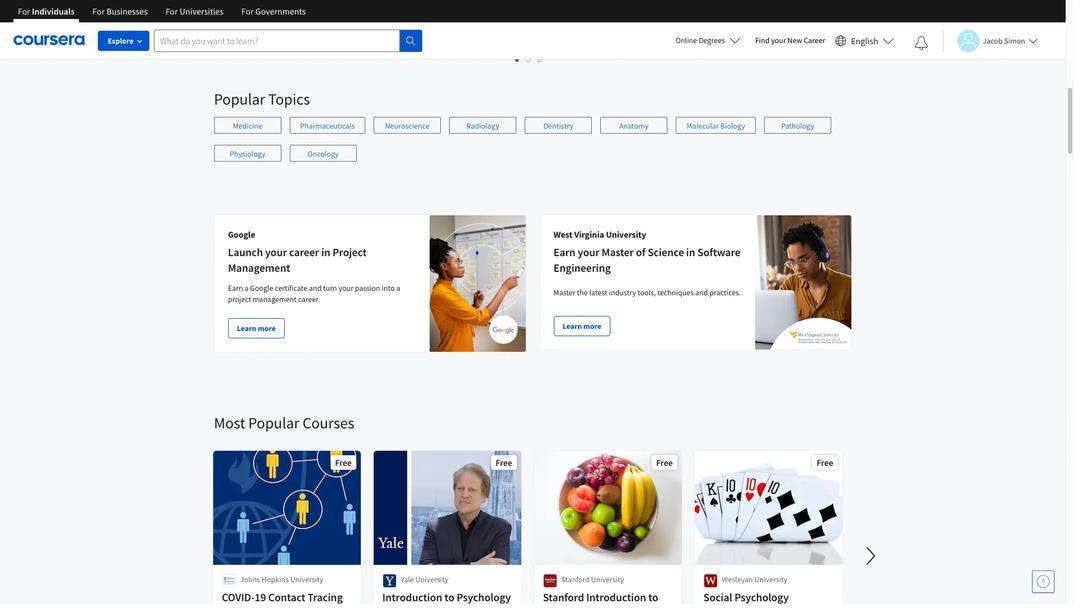 Task type: vqa. For each thing, say whether or not it's contained in the screenshot.
Most Popular Courses
yes



Task type: locate. For each thing, give the bounding box(es) containing it.
and left practices.
[[696, 288, 708, 298]]

2 list from the top
[[214, 117, 852, 173]]

anatomy link
[[601, 117, 668, 134]]

learn more link down the project
[[228, 319, 285, 339]]

1 horizontal spatial master
[[602, 245, 634, 259]]

1 horizontal spatial a
[[397, 283, 401, 293]]

project
[[333, 245, 367, 259]]

for
[[18, 6, 30, 17], [93, 6, 105, 17], [166, 6, 178, 17], [242, 6, 254, 17]]

0 horizontal spatial learn more link
[[228, 319, 285, 339]]

learn more link
[[554, 316, 611, 336], [228, 319, 285, 339]]

free for johns hopkins university
[[335, 457, 352, 469]]

career
[[289, 245, 319, 259]]

earn down the west
[[554, 245, 576, 259]]

1 vertical spatial google
[[250, 283, 273, 293]]

0 vertical spatial google
[[228, 229, 255, 240]]

university right the yale
[[416, 575, 449, 585]]

list containing medicine
[[214, 117, 852, 173]]

jacob simon
[[984, 36, 1026, 46]]

4 course from the left
[[704, 18, 727, 28]]

google up management
[[250, 283, 273, 293]]

oncology link
[[290, 145, 357, 162]]

johns hopkins university image
[[222, 574, 236, 588]]

learn more link for earn your master of science in software engineering
[[554, 316, 611, 336]]

4 free from the left
[[817, 457, 834, 469]]

master left the
[[554, 288, 576, 298]]

1 horizontal spatial earn
[[554, 245, 576, 259]]

2 free from the left
[[496, 457, 512, 469]]

more for launch your career in project management
[[258, 324, 276, 334]]

find your new career link
[[750, 34, 831, 48]]

free for stanford university
[[657, 457, 673, 469]]

learn more
[[563, 321, 602, 331], [237, 324, 276, 334]]

wesleyan
[[722, 575, 753, 585]]

1 vertical spatial master
[[554, 288, 576, 298]]

popular topics
[[214, 89, 310, 109]]

1 horizontal spatial in
[[687, 245, 696, 259]]

0 vertical spatial master
[[602, 245, 634, 259]]

0 horizontal spatial learn
[[237, 324, 256, 334]]

1 vertical spatial popular
[[248, 413, 300, 433]]

courses
[[303, 413, 355, 433]]

1 a from the left
[[245, 283, 249, 293]]

find
[[756, 35, 770, 45]]

your
[[772, 35, 787, 45], [265, 245, 287, 259], [578, 245, 600, 259], [339, 283, 354, 293]]

learn down the
[[563, 321, 582, 331]]

show notifications image
[[915, 36, 929, 50]]

1 list from the top
[[214, 53, 844, 66]]

pathology link
[[765, 117, 832, 134]]

practices.
[[710, 288, 741, 298]]

0 horizontal spatial and
[[309, 283, 322, 293]]

physiology
[[230, 149, 266, 159]]

1 vertical spatial list
[[214, 117, 852, 173]]

learn for earn your master of science in software engineering
[[563, 321, 582, 331]]

online
[[676, 35, 698, 45]]

in right the "career"
[[322, 245, 331, 259]]

google launch your career in project management
[[228, 229, 367, 275]]

1 button
[[512, 53, 523, 66]]

1 vertical spatial earn
[[228, 283, 243, 293]]

more down management
[[258, 324, 276, 334]]

a
[[245, 283, 249, 293], [397, 283, 401, 293]]

career
[[804, 35, 826, 45]]

and up career.
[[309, 283, 322, 293]]

None search field
[[154, 29, 423, 52]]

more
[[584, 321, 602, 331], [258, 324, 276, 334]]

1 for from the left
[[18, 6, 30, 17]]

johns
[[240, 575, 260, 585]]

yale university
[[401, 575, 449, 585]]

course
[[222, 18, 245, 28], [383, 18, 405, 28], [543, 18, 566, 28], [704, 18, 727, 28]]

2 for from the left
[[93, 6, 105, 17]]

in
[[322, 245, 331, 259], [687, 245, 696, 259]]

learn more down the
[[563, 321, 602, 331]]

1 course link from the left
[[212, 0, 362, 39]]

oncology
[[308, 149, 339, 159]]

for left "businesses" at the left of the page
[[93, 6, 105, 17]]

popular right most
[[248, 413, 300, 433]]

universities
[[180, 6, 224, 17]]

popular inside most popular courses carousel element
[[248, 413, 300, 433]]

for for businesses
[[93, 6, 105, 17]]

west
[[554, 229, 573, 240]]

your up management
[[265, 245, 287, 259]]

your inside 'find your new career' link
[[772, 35, 787, 45]]

university right the stanford
[[591, 575, 624, 585]]

radiology link
[[450, 117, 517, 134]]

learn more link down the
[[554, 316, 611, 336]]

for left the universities
[[166, 6, 178, 17]]

online degrees
[[676, 35, 725, 45]]

0 vertical spatial list
[[214, 53, 844, 66]]

dentistry link
[[525, 117, 592, 134]]

3 free from the left
[[657, 457, 673, 469]]

1 horizontal spatial more
[[584, 321, 602, 331]]

into
[[382, 283, 395, 293]]

your inside 'earn a google certificate and turn your passion into a project management career.'
[[339, 283, 354, 293]]

online degrees button
[[667, 28, 750, 53]]

your up engineering
[[578, 245, 600, 259]]

most popular courses carousel element
[[209, 380, 1075, 605]]

university
[[606, 229, 647, 240], [290, 575, 323, 585], [416, 575, 449, 585], [591, 575, 624, 585], [755, 575, 788, 585]]

individuals
[[32, 6, 75, 17]]

learn more link for launch your career in project management
[[228, 319, 285, 339]]

science
[[648, 245, 684, 259]]

0 horizontal spatial in
[[322, 245, 331, 259]]

help center image
[[1037, 575, 1051, 589]]

explore
[[108, 36, 134, 46]]

banner navigation
[[9, 0, 315, 31]]

explore button
[[98, 31, 149, 51]]

list
[[214, 53, 844, 66], [214, 117, 852, 173]]

university inside west virginia university earn your master of science in software engineering
[[606, 229, 647, 240]]

businesses
[[107, 6, 148, 17]]

2 in from the left
[[687, 245, 696, 259]]

3 for from the left
[[166, 6, 178, 17]]

coursera image
[[13, 31, 85, 49]]

0 horizontal spatial more
[[258, 324, 276, 334]]

neuroscience
[[385, 121, 430, 131]]

1
[[516, 54, 520, 65]]

a up the project
[[245, 283, 249, 293]]

2
[[527, 54, 531, 65]]

launch your career in project management link
[[228, 245, 367, 275]]

1 horizontal spatial learn more link
[[554, 316, 611, 336]]

west virginia university earn your master of science in software engineering
[[554, 229, 741, 275]]

1 horizontal spatial learn
[[563, 321, 582, 331]]

1 free from the left
[[335, 457, 352, 469]]

3 course from the left
[[543, 18, 566, 28]]

more down latest at the right top of page
[[584, 321, 602, 331]]

your right turn
[[339, 283, 354, 293]]

What do you want to learn? text field
[[154, 29, 400, 52]]

your inside google launch your career in project management
[[265, 245, 287, 259]]

0 horizontal spatial learn more
[[237, 324, 276, 334]]

your right "find"
[[772, 35, 787, 45]]

for left governments
[[242, 6, 254, 17]]

4 for from the left
[[242, 6, 254, 17]]

popular up medicine link
[[214, 89, 265, 109]]

google up "launch"
[[228, 229, 255, 240]]

university right wesleyan
[[755, 575, 788, 585]]

google
[[228, 229, 255, 240], [250, 283, 273, 293]]

for left individuals at the left top of page
[[18, 6, 30, 17]]

university up "of" on the right of page
[[606, 229, 647, 240]]

google inside google launch your career in project management
[[228, 229, 255, 240]]

a right into
[[397, 283, 401, 293]]

radiology
[[467, 121, 500, 131]]

tools,
[[638, 288, 656, 298]]

for universities
[[166, 6, 224, 17]]

learn more down the project
[[237, 324, 276, 334]]

earn up the project
[[228, 283, 243, 293]]

0 horizontal spatial a
[[245, 283, 249, 293]]

learn down the project
[[237, 324, 256, 334]]

earn
[[554, 245, 576, 259], [228, 283, 243, 293]]

1 horizontal spatial learn more
[[563, 321, 602, 331]]

master left "of" on the right of page
[[602, 245, 634, 259]]

free for yale university
[[496, 457, 512, 469]]

more for earn your master of science in software engineering
[[584, 321, 602, 331]]

in right science
[[687, 245, 696, 259]]

yale
[[401, 575, 414, 585]]

0 vertical spatial earn
[[554, 245, 576, 259]]

master
[[602, 245, 634, 259], [554, 288, 576, 298]]

molecular
[[687, 121, 719, 131]]

0 horizontal spatial earn
[[228, 283, 243, 293]]

master inside west virginia university earn your master of science in software engineering
[[602, 245, 634, 259]]

popular
[[214, 89, 265, 109], [248, 413, 300, 433]]

jacob simon button
[[943, 29, 1038, 52]]

and inside 'earn a google certificate and turn your passion into a project management career.'
[[309, 283, 322, 293]]

learn
[[563, 321, 582, 331], [237, 324, 256, 334]]

next slide image
[[858, 543, 885, 570]]

1 in from the left
[[322, 245, 331, 259]]

course link
[[212, 0, 362, 39], [373, 0, 523, 39], [533, 0, 683, 39], [694, 0, 844, 39]]



Task type: describe. For each thing, give the bounding box(es) containing it.
project
[[228, 294, 251, 305]]

stanford university image
[[543, 574, 557, 588]]

for individuals
[[18, 6, 75, 17]]

list containing 1
[[214, 53, 844, 66]]

simon
[[1005, 36, 1026, 46]]

earn a google certificate and turn your passion into a project management career.
[[228, 283, 401, 305]]

molecular biology link
[[676, 117, 756, 134]]

governments
[[256, 6, 306, 17]]

english
[[852, 35, 879, 46]]

for for universities
[[166, 6, 178, 17]]

stanford university
[[562, 575, 624, 585]]

for businesses
[[93, 6, 148, 17]]

anatomy
[[620, 121, 649, 131]]

most
[[214, 413, 245, 433]]

medicine link
[[214, 117, 281, 134]]

university for yale university
[[416, 575, 449, 585]]

dentistry
[[544, 121, 574, 131]]

software
[[698, 245, 741, 259]]

degrees
[[699, 35, 725, 45]]

pharmaceuticals
[[300, 121, 355, 131]]

learn more for launch your career in project management
[[237, 324, 276, 334]]

2 course from the left
[[383, 18, 405, 28]]

wesleyan university
[[722, 575, 788, 585]]

for for individuals
[[18, 6, 30, 17]]

your inside west virginia university earn your master of science in software engineering
[[578, 245, 600, 259]]

passion
[[355, 283, 380, 293]]

0 vertical spatial popular
[[214, 89, 265, 109]]

in inside google launch your career in project management
[[322, 245, 331, 259]]

pharmaceuticals link
[[290, 117, 366, 134]]

learn more for earn your master of science in software engineering
[[563, 321, 602, 331]]

1 course from the left
[[222, 18, 245, 28]]

university for stanford university
[[591, 575, 624, 585]]

find your new career
[[756, 35, 826, 45]]

new
[[788, 35, 803, 45]]

of
[[636, 245, 646, 259]]

3 button
[[535, 53, 546, 66]]

university for wesleyan university
[[755, 575, 788, 585]]

wesleyan university image
[[704, 574, 718, 588]]

2 button
[[523, 53, 535, 66]]

master the latest industry tools, techniques and practices.
[[554, 288, 741, 298]]

jacob
[[984, 36, 1003, 46]]

stanford
[[562, 575, 590, 585]]

the
[[577, 288, 588, 298]]

learn for launch your career in project management
[[237, 324, 256, 334]]

1 horizontal spatial and
[[696, 288, 708, 298]]

4 course link from the left
[[694, 0, 844, 39]]

launch
[[228, 245, 263, 259]]

latest
[[590, 288, 608, 298]]

topics
[[268, 89, 310, 109]]

english button
[[831, 22, 899, 59]]

3
[[538, 54, 542, 65]]

pathology
[[782, 121, 815, 131]]

physiology link
[[214, 145, 281, 162]]

for governments
[[242, 6, 306, 17]]

hopkins
[[262, 575, 289, 585]]

yale university image
[[383, 574, 397, 588]]

medicine
[[233, 121, 262, 131]]

techniques
[[658, 288, 694, 298]]

earn your master of science in software engineering link
[[554, 245, 741, 275]]

biology
[[721, 121, 746, 131]]

management
[[228, 261, 290, 275]]

0 horizontal spatial master
[[554, 288, 576, 298]]

3 course link from the left
[[533, 0, 683, 39]]

engineering
[[554, 261, 611, 275]]

turn
[[323, 283, 337, 293]]

career.
[[298, 294, 320, 305]]

industry
[[609, 288, 637, 298]]

2 a from the left
[[397, 283, 401, 293]]

management
[[253, 294, 297, 305]]

university right the "hopkins"
[[290, 575, 323, 585]]

neuroscience link
[[374, 117, 441, 134]]

2 course link from the left
[[373, 0, 523, 39]]

earn inside 'earn a google certificate and turn your passion into a project management career.'
[[228, 283, 243, 293]]

earn inside west virginia university earn your master of science in software engineering
[[554, 245, 576, 259]]

free for wesleyan university
[[817, 457, 834, 469]]

virginia
[[575, 229, 605, 240]]

most popular courses
[[214, 413, 355, 433]]

johns hopkins university
[[240, 575, 323, 585]]

for for governments
[[242, 6, 254, 17]]

google inside 'earn a google certificate and turn your passion into a project management career.'
[[250, 283, 273, 293]]

in inside west virginia university earn your master of science in software engineering
[[687, 245, 696, 259]]

molecular biology
[[687, 121, 746, 131]]

certificate
[[275, 283, 308, 293]]



